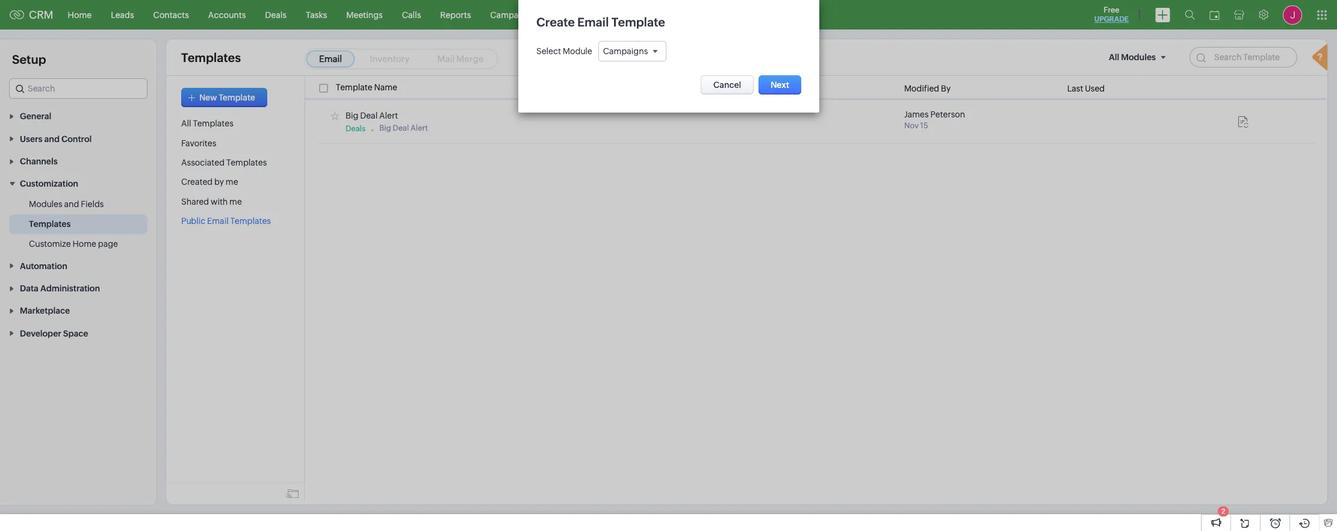 Task type: vqa. For each thing, say whether or not it's contained in the screenshot.
Mar to the middle
no



Task type: describe. For each thing, give the bounding box(es) containing it.
projects link
[[650, 0, 701, 29]]

home inside "home" "link"
[[68, 10, 92, 20]]

created
[[181, 177, 213, 187]]

reports
[[440, 10, 471, 20]]

calls
[[402, 10, 421, 20]]

shared
[[181, 197, 209, 206]]

last used
[[1068, 84, 1105, 93]]

templates up favorites 'link'
[[193, 119, 234, 128]]

documents link
[[545, 0, 610, 29]]

campaigns for campaigns link
[[490, 10, 535, 20]]

all templates link
[[181, 119, 234, 128]]

modules
[[29, 200, 62, 209]]

documents
[[555, 10, 600, 20]]

upgrade
[[1095, 15, 1129, 23]]

2
[[1222, 508, 1226, 515]]

Campaigns field
[[598, 41, 667, 62]]

template for create email template
[[611, 15, 665, 29]]

0 vertical spatial big
[[346, 111, 359, 120]]

leads
[[111, 10, 134, 20]]

favorites
[[181, 138, 216, 148]]

templates up created by me 'link'
[[226, 158, 267, 167]]

Search Template text field
[[1190, 47, 1298, 67]]

new
[[199, 93, 217, 102]]

0 horizontal spatial deals
[[265, 10, 287, 20]]

and
[[64, 200, 79, 209]]

customize
[[29, 239, 71, 249]]

customization
[[20, 179, 78, 189]]

nov
[[904, 121, 919, 130]]

0 horizontal spatial deal
[[360, 111, 378, 120]]

associated
[[181, 158, 225, 167]]

campaigns for campaigns field
[[603, 46, 648, 56]]

all templates
[[181, 119, 234, 128]]

templates link
[[29, 218, 71, 230]]

profile image
[[1283, 5, 1303, 24]]

setup
[[12, 52, 46, 66]]

modules and fields link
[[29, 198, 104, 210]]

new template button
[[181, 88, 267, 107]]

fields
[[81, 200, 104, 209]]

select
[[536, 46, 561, 56]]

customize home page
[[29, 239, 118, 249]]

meetings
[[346, 10, 383, 20]]

1 vertical spatial template
[[336, 83, 373, 92]]

module
[[563, 46, 592, 56]]

1 vertical spatial deal
[[393, 123, 409, 132]]

1 vertical spatial alert
[[411, 123, 428, 132]]

template name
[[336, 83, 397, 92]]

james peterson link
[[904, 110, 965, 119]]

shared with me
[[181, 197, 242, 206]]

calls link
[[392, 0, 431, 29]]

crm link
[[10, 8, 53, 21]]

james
[[904, 110, 929, 119]]

1 horizontal spatial deals
[[346, 124, 366, 133]]

home link
[[58, 0, 101, 29]]

1 vertical spatial big
[[379, 123, 391, 132]]

accounts link
[[199, 0, 256, 29]]



Task type: locate. For each thing, give the bounding box(es) containing it.
0 vertical spatial big deal alert
[[346, 111, 398, 120]]

visits
[[619, 10, 640, 20]]

None button
[[701, 75, 754, 95], [759, 75, 801, 95], [701, 75, 754, 95], [759, 75, 801, 95]]

email up template name
[[319, 54, 342, 64]]

meetings link
[[337, 0, 392, 29]]

leads link
[[101, 0, 144, 29]]

1 horizontal spatial template
[[336, 83, 373, 92]]

campaigns right the reports link
[[490, 10, 535, 20]]

big deal alert link
[[346, 111, 398, 120]]

template right new
[[219, 93, 255, 102]]

1 vertical spatial big deal alert
[[379, 123, 428, 132]]

1 vertical spatial me
[[230, 197, 242, 206]]

deal down template name
[[360, 111, 378, 120]]

1 horizontal spatial alert
[[411, 123, 428, 132]]

templates up new
[[181, 50, 241, 64]]

big deal alert down template name
[[346, 111, 398, 120]]

big
[[346, 111, 359, 120], [379, 123, 391, 132]]

0 vertical spatial alert
[[379, 111, 398, 120]]

profile element
[[1276, 0, 1310, 29]]

free
[[1104, 5, 1120, 14]]

by
[[941, 84, 951, 93]]

templates down shared with me link
[[230, 216, 271, 226]]

campaigns down visits link
[[603, 46, 648, 56]]

2 vertical spatial template
[[219, 93, 255, 102]]

template
[[611, 15, 665, 29], [336, 83, 373, 92], [219, 93, 255, 102]]

big deal alert
[[346, 111, 398, 120], [379, 123, 428, 132]]

email down with
[[207, 216, 229, 226]]

deals left tasks
[[265, 10, 287, 20]]

templates up customize
[[29, 219, 71, 229]]

deal down big deal alert link
[[393, 123, 409, 132]]

deals link
[[256, 0, 296, 29]]

1 horizontal spatial big
[[379, 123, 391, 132]]

1 horizontal spatial email
[[319, 54, 342, 64]]

0 vertical spatial me
[[226, 177, 238, 187]]

0 vertical spatial home
[[68, 10, 92, 20]]

contacts
[[153, 10, 189, 20]]

customization button
[[0, 172, 157, 195]]

projects
[[659, 10, 691, 20]]

deals
[[265, 10, 287, 20], [346, 124, 366, 133]]

reports link
[[431, 0, 481, 29]]

campaigns
[[490, 10, 535, 20], [603, 46, 648, 56]]

1 horizontal spatial deal
[[393, 123, 409, 132]]

home
[[68, 10, 92, 20], [73, 239, 96, 249]]

0 horizontal spatial email
[[207, 216, 229, 226]]

select module
[[536, 46, 592, 56]]

james peterson nov 15
[[904, 110, 965, 130]]

visits link
[[610, 0, 650, 29]]

associated templates link
[[181, 158, 267, 167]]

alert
[[379, 111, 398, 120], [411, 123, 428, 132]]

customize home page link
[[29, 238, 118, 250]]

campaigns link
[[481, 0, 545, 29]]

by
[[214, 177, 224, 187]]

accounts
[[208, 10, 246, 20]]

contacts link
[[144, 0, 199, 29]]

1 vertical spatial deals
[[346, 124, 366, 133]]

me for created by me
[[226, 177, 238, 187]]

template inside button
[[219, 93, 255, 102]]

1 vertical spatial campaigns
[[603, 46, 648, 56]]

create email template
[[536, 15, 665, 29]]

all
[[181, 119, 191, 128]]

template left 'name'
[[336, 83, 373, 92]]

campaigns inside campaigns link
[[490, 10, 535, 20]]

create email
[[536, 15, 609, 29]]

tasks link
[[296, 0, 337, 29]]

deal
[[360, 111, 378, 120], [393, 123, 409, 132]]

email
[[319, 54, 342, 64], [207, 216, 229, 226]]

me for shared with me
[[230, 197, 242, 206]]

me right with
[[230, 197, 242, 206]]

me right by
[[226, 177, 238, 187]]

public
[[181, 216, 206, 226]]

modified by
[[904, 84, 951, 93]]

templates
[[181, 50, 241, 64], [193, 119, 234, 128], [226, 158, 267, 167], [230, 216, 271, 226], [29, 219, 71, 229]]

home right crm
[[68, 10, 92, 20]]

2 horizontal spatial template
[[611, 15, 665, 29]]

1 vertical spatial email
[[207, 216, 229, 226]]

campaigns inside campaigns field
[[603, 46, 648, 56]]

crm
[[29, 8, 53, 21]]

0 vertical spatial campaigns
[[490, 10, 535, 20]]

template for new template
[[219, 93, 255, 102]]

15
[[921, 121, 928, 130]]

customization region
[[0, 195, 157, 254]]

modified
[[904, 84, 940, 93]]

favorites link
[[181, 138, 216, 148]]

shared with me link
[[181, 197, 242, 206]]

templates inside customization region
[[29, 219, 71, 229]]

with
[[211, 197, 228, 206]]

public email templates
[[181, 216, 271, 226]]

big down template name
[[346, 111, 359, 120]]

free upgrade
[[1095, 5, 1129, 23]]

0 vertical spatial deals
[[265, 10, 287, 20]]

0 horizontal spatial big
[[346, 111, 359, 120]]

deals down big deal alert link
[[346, 124, 366, 133]]

created by me
[[181, 177, 238, 187]]

template up campaigns field
[[611, 15, 665, 29]]

0 vertical spatial email
[[319, 54, 342, 64]]

0 vertical spatial template
[[611, 15, 665, 29]]

1 horizontal spatial campaigns
[[603, 46, 648, 56]]

0 horizontal spatial campaigns
[[490, 10, 535, 20]]

used
[[1085, 84, 1105, 93]]

created by me link
[[181, 177, 238, 187]]

modules and fields
[[29, 200, 104, 209]]

home left page
[[73, 239, 96, 249]]

0 horizontal spatial alert
[[379, 111, 398, 120]]

big down big deal alert link
[[379, 123, 391, 132]]

0 horizontal spatial template
[[219, 93, 255, 102]]

last
[[1068, 84, 1084, 93]]

tasks
[[306, 10, 327, 20]]

associated templates
[[181, 158, 267, 167]]

new template
[[199, 93, 255, 102]]

me
[[226, 177, 238, 187], [230, 197, 242, 206]]

home inside customize home page link
[[73, 239, 96, 249]]

page
[[98, 239, 118, 249]]

big deal alert down big deal alert link
[[379, 123, 428, 132]]

public email templates link
[[181, 216, 271, 226]]

email link
[[307, 51, 355, 67]]

1 vertical spatial home
[[73, 239, 96, 249]]

peterson
[[931, 110, 965, 119]]

0 vertical spatial deal
[[360, 111, 378, 120]]

name
[[374, 83, 397, 92]]



